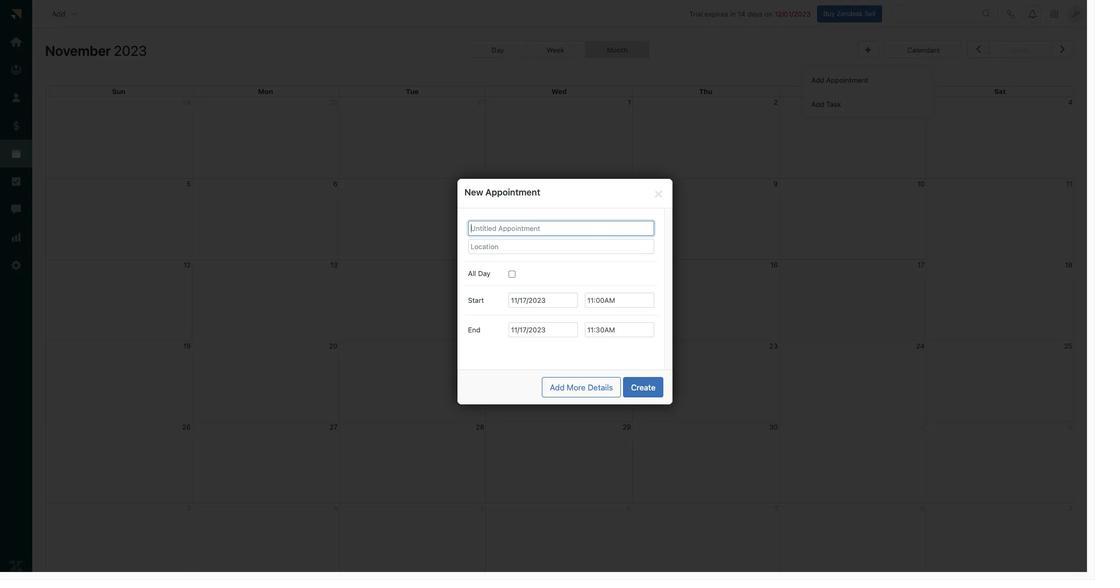 Task type: describe. For each thing, give the bounding box(es) containing it.
23
[[770, 342, 778, 350]]

create
[[631, 383, 656, 392]]

buy
[[824, 9, 835, 18]]

trial expires in 14 days on 12/01/2023
[[689, 9, 811, 18]]

all day
[[468, 269, 491, 278]]

12
[[184, 261, 191, 269]]

start
[[468, 296, 484, 305]]

18
[[1065, 261, 1073, 269]]

11
[[1066, 179, 1073, 188]]

add for add appointment
[[812, 76, 825, 84]]

all
[[468, 269, 476, 278]]

28
[[476, 423, 484, 432]]

zendesk products image
[[1051, 10, 1058, 18]]

add for add more details
[[550, 383, 565, 392]]

zendesk image
[[9, 560, 23, 574]]

in
[[730, 9, 736, 18]]

add for add task
[[812, 100, 825, 108]]

5
[[187, 179, 191, 188]]

8
[[627, 179, 631, 188]]

angle right image
[[1060, 42, 1065, 56]]

details
[[588, 383, 613, 392]]

day
[[478, 269, 491, 278]]

angle left image
[[976, 42, 981, 56]]

task
[[826, 100, 841, 108]]

16
[[770, 261, 778, 269]]

End Date text field
[[508, 323, 578, 338]]

bell image
[[1029, 9, 1037, 18]]

sat
[[994, 87, 1006, 96]]

1
[[628, 98, 631, 106]]

chevron down image
[[70, 9, 78, 18]]

new
[[465, 187, 483, 198]]

trial
[[689, 9, 703, 18]]

plus image
[[866, 47, 871, 54]]

24
[[916, 342, 925, 350]]

sell
[[865, 9, 876, 18]]

17
[[918, 261, 925, 269]]

×
[[654, 185, 663, 201]]

20
[[329, 342, 338, 350]]

more
[[567, 383, 586, 392]]

appointment for new appointment
[[486, 187, 540, 198]]

× link
[[652, 185, 666, 201]]

25
[[1064, 342, 1073, 350]]

sun
[[112, 87, 126, 96]]

4
[[1068, 98, 1073, 106]]

days
[[748, 9, 763, 18]]

jp button
[[1067, 5, 1085, 22]]



Task type: vqa. For each thing, say whether or not it's contained in the screenshot.
the topmost 'Automatic'
no



Task type: locate. For each thing, give the bounding box(es) containing it.
add inside "link"
[[550, 383, 565, 392]]

add
[[52, 9, 65, 18], [812, 76, 825, 84], [812, 100, 825, 108], [550, 383, 565, 392]]

create link
[[623, 377, 664, 398]]

27
[[330, 423, 338, 432]]

0 vertical spatial 14
[[738, 9, 746, 18]]

end
[[468, 326, 481, 334]]

new appointment
[[465, 187, 540, 198]]

wed
[[552, 87, 567, 96]]

add inside button
[[52, 9, 65, 18]]

on
[[765, 9, 773, 18]]

november 2023
[[45, 43, 147, 59]]

buy zendesk sell button
[[817, 5, 882, 22]]

29
[[623, 423, 631, 432]]

14 up all day
[[477, 261, 484, 269]]

1 vertical spatial appointment
[[486, 187, 540, 198]]

0 horizontal spatial 14
[[477, 261, 484, 269]]

appointment
[[826, 76, 868, 84], [486, 187, 540, 198]]

calls image
[[1007, 9, 1016, 18]]

add button
[[43, 3, 87, 25]]

day
[[492, 46, 504, 54]]

14 right in
[[738, 9, 746, 18]]

6
[[333, 179, 338, 188]]

zendesk
[[837, 9, 863, 18]]

12/01/2023
[[775, 9, 811, 18]]

add for add
[[52, 9, 65, 18]]

add more details
[[550, 383, 613, 392]]

week
[[547, 46, 565, 54]]

26
[[182, 423, 191, 432]]

19
[[183, 342, 191, 350]]

add left chevron down icon
[[52, 9, 65, 18]]

thu
[[699, 87, 713, 96]]

0 horizontal spatial appointment
[[486, 187, 540, 198]]

2
[[774, 98, 778, 106]]

add left 'more'
[[550, 383, 565, 392]]

1 vertical spatial 14
[[477, 261, 484, 269]]

15
[[624, 261, 631, 269]]

30
[[769, 423, 778, 432]]

Start Time text field
[[585, 293, 654, 308]]

appointment right 7
[[486, 187, 540, 198]]

today
[[1011, 46, 1031, 54]]

appointment up task
[[826, 76, 868, 84]]

jp
[[1072, 9, 1080, 18]]

add up add task
[[812, 76, 825, 84]]

2023
[[114, 43, 147, 59]]

add left task
[[812, 100, 825, 108]]

add task
[[812, 100, 841, 108]]

14
[[738, 9, 746, 18], [477, 261, 484, 269]]

0 vertical spatial appointment
[[826, 76, 868, 84]]

november
[[45, 43, 111, 59]]

calendars
[[908, 46, 940, 54]]

appointment for add appointment
[[826, 76, 868, 84]]

add appointment
[[812, 76, 868, 84]]

7
[[481, 179, 484, 188]]

1 horizontal spatial appointment
[[826, 76, 868, 84]]

Untitled Appointment text field
[[468, 221, 654, 236]]

search image
[[983, 9, 992, 18]]

tue
[[406, 87, 419, 96]]

None checkbox
[[508, 271, 515, 278]]

buy zendesk sell
[[824, 9, 876, 18]]

add more details link
[[542, 377, 621, 398]]

Location text field
[[468, 239, 654, 254]]

mon
[[258, 87, 273, 96]]

1 horizontal spatial 14
[[738, 9, 746, 18]]

10
[[917, 179, 925, 188]]

13
[[330, 261, 338, 269]]

Start Date text field
[[508, 293, 578, 308]]

expires
[[705, 9, 728, 18]]

End Time text field
[[585, 323, 654, 338]]

9
[[774, 179, 778, 188]]



